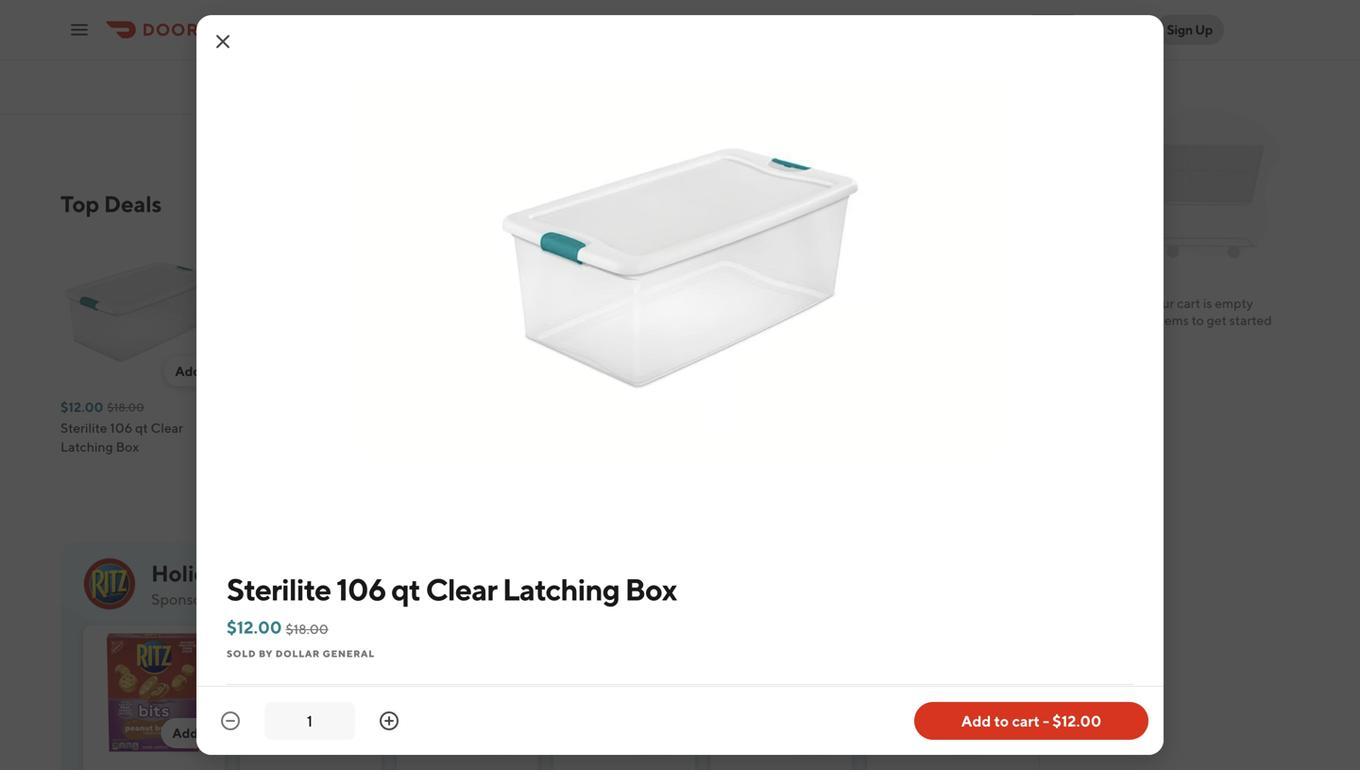 Task type: locate. For each thing, give the bounding box(es) containing it.
0 horizontal spatial bottle
[[129, 67, 167, 82]]

shop
[[691, 420, 722, 436]]

0 horizontal spatial sterilite 106 qt clear latching box image
[[60, 234, 216, 390]]

box inside $12.00 $18.00 sterilite 106 qt clear latching box
[[116, 439, 139, 455]]

open menu image
[[68, 18, 91, 41]]

$18.00 inside $12.00 $18.00
[[286, 621, 329, 637]]

close image
[[212, 30, 234, 53]]

deals
[[104, 190, 162, 217]]

ct)
[[346, 86, 362, 101], [655, 458, 671, 473], [946, 477, 963, 492]]

0 horizontal spatial cart
[[1013, 712, 1040, 730]]

1 vertical spatial l)
[[1040, 86, 1053, 101]]

add inside add to cart - $12.00 button
[[962, 712, 992, 730]]

1 vertical spatial bottle
[[988, 86, 1025, 101]]

106
[[110, 420, 133, 436], [336, 572, 386, 607]]

2 horizontal spatial ct)
[[946, 477, 963, 492]]

0 vertical spatial 106
[[110, 420, 133, 436]]

zero
[[266, 67, 294, 82]]

1 horizontal spatial clear
[[426, 572, 497, 607]]

ct) inside $9.50 the original donut shop snickers chocolate k- cup pods (12 ct)
[[655, 458, 671, 473]]

1 horizontal spatial cart
[[1178, 295, 1201, 311]]

sold
[[227, 648, 256, 659]]

soda
[[96, 67, 127, 82], [334, 67, 365, 82]]

gelcaps
[[1004, 439, 1053, 455]]

latching
[[60, 439, 113, 455], [503, 572, 620, 607]]

sign up link
[[1156, 15, 1225, 45]]

see all
[[834, 196, 877, 212]]

started
[[1230, 312, 1273, 328]]

$12.00 inside button
[[1053, 712, 1102, 730]]

0 vertical spatial to
[[1192, 312, 1205, 328]]

items
[[1157, 312, 1190, 328]]

(12
[[635, 458, 652, 473]]

106 inside $12.00 $18.00 sterilite 106 qt clear latching box
[[110, 420, 133, 436]]

1 horizontal spatial l)
[[1040, 86, 1053, 101]]

l) right (1
[[1040, 86, 1053, 101]]

0 vertical spatial bottle
[[129, 67, 167, 82]]

kit
[[303, 439, 320, 455]]

cart left -
[[1013, 712, 1040, 730]]

qt
[[135, 420, 148, 436], [391, 572, 421, 607]]

(1
[[1028, 86, 1038, 101]]

bottle inside $1.75 pepsi soda bottle (1.25 l)
[[129, 67, 167, 82]]

ct) right (12
[[655, 458, 671, 473]]

$18.00
[[107, 401, 144, 414], [286, 621, 329, 637]]

bottle left (1.25
[[129, 67, 167, 82]]

pepsi
[[60, 67, 94, 82]]

0 vertical spatial ct)
[[346, 86, 362, 101]]

0 vertical spatial cart
[[1178, 295, 1201, 311]]

bottle
[[129, 67, 167, 82], [988, 86, 1025, 101]]

1 vertical spatial qt
[[391, 572, 421, 607]]

$1.75
[[60, 46, 92, 61]]

sponsored
[[151, 590, 225, 608]]

sterilite 106 qt clear latching box
[[227, 572, 677, 607]]

1 vertical spatial $18.00
[[286, 621, 329, 637]]

2 soda from the left
[[334, 67, 365, 82]]

box inside dialog
[[625, 572, 677, 607]]

$12.00 for $12.00 $18.00
[[227, 617, 282, 637]]

1 horizontal spatial to
[[1192, 312, 1205, 328]]

0 vertical spatial latching
[[60, 439, 113, 455]]

2 horizontal spatial $12.00
[[1053, 712, 1102, 730]]

add inside your cart is empty add items to get started
[[1129, 312, 1154, 328]]

l)
[[201, 67, 213, 82], [1040, 86, 1053, 101]]

1 horizontal spatial $12.00
[[227, 617, 282, 637]]

$12.00 $18.00 sterilite 106 qt clear latching box
[[60, 399, 183, 455]]

add to cart - $12.00
[[962, 712, 1102, 730]]

1 soda from the left
[[96, 67, 127, 82]]

to left get
[[1192, 312, 1205, 328]]

ct) right 6
[[346, 86, 362, 101]]

soda right pepsi
[[96, 67, 127, 82]]

cart left is
[[1178, 295, 1201, 311]]

1 vertical spatial cart
[[1013, 712, 1040, 730]]

1 vertical spatial 106
[[336, 572, 386, 607]]

1 vertical spatial to
[[995, 712, 1009, 730]]

1 horizontal spatial $18.00
[[286, 621, 329, 637]]

add button
[[164, 3, 213, 33], [164, 3, 213, 33], [335, 3, 384, 33], [335, 3, 384, 33], [506, 3, 555, 33], [506, 3, 555, 33], [677, 3, 726, 33], [677, 3, 726, 33], [848, 3, 897, 33], [848, 3, 897, 33], [164, 356, 213, 387], [164, 356, 213, 387], [335, 356, 384, 387], [335, 356, 384, 387], [677, 356, 726, 387], [677, 356, 726, 387], [161, 718, 210, 748], [161, 718, 210, 748], [318, 718, 367, 748], [318, 718, 367, 748], [945, 718, 994, 748], [945, 718, 994, 748]]

blood
[[1001, 67, 1037, 82]]

1 horizontal spatial ct)
[[655, 458, 671, 473]]

1 horizontal spatial 106
[[336, 572, 386, 607]]

0 horizontal spatial $12.00
[[60, 399, 103, 415]]

0 vertical spatial clear
[[151, 420, 183, 436]]

to
[[1192, 312, 1205, 328], [995, 712, 1009, 730]]

0 vertical spatial $12.00
[[60, 399, 103, 415]]

0 horizontal spatial qt
[[135, 420, 148, 436]]

cart
[[1178, 295, 1201, 311], [1013, 712, 1040, 730]]

to left -
[[995, 712, 1009, 730]]

0 vertical spatial sterilite
[[60, 420, 107, 436]]

oz
[[309, 86, 323, 101]]

1 horizontal spatial bottle
[[988, 86, 1025, 101]]

sold by dollar general
[[227, 648, 375, 659]]

0 horizontal spatial to
[[995, 712, 1009, 730]]

extra
[[962, 420, 994, 436]]

the original donut shop snickers chocolate k-cup pods (12 ct) image
[[574, 234, 730, 390]]

0 horizontal spatial ct)
[[346, 86, 362, 101]]

pods
[[602, 458, 632, 473]]

acetaminophen
[[967, 458, 1064, 473]]

clear
[[151, 420, 183, 436], [426, 572, 497, 607]]

get
[[1207, 312, 1227, 328]]

0 vertical spatial box
[[116, 439, 139, 455]]

0 horizontal spatial sterilite
[[60, 420, 107, 436]]

1 horizontal spatial sterilite
[[227, 572, 331, 607]]

0 horizontal spatial box
[[116, 439, 139, 455]]

2 vertical spatial ct)
[[946, 477, 963, 492]]

1 horizontal spatial qt
[[391, 572, 421, 607]]

rapid
[[916, 439, 951, 455]]

$18.00 inside $12.00 $18.00 sterilite 106 qt clear latching box
[[107, 401, 144, 414]]

bottle down blood
[[988, 86, 1025, 101]]

box
[[116, 439, 139, 455], [625, 572, 677, 607]]

1 vertical spatial clear
[[426, 572, 497, 607]]

1 vertical spatial box
[[625, 572, 677, 607]]

0 vertical spatial qt
[[135, 420, 148, 436]]

qt inside dialog
[[391, 572, 421, 607]]

$12.00 inside $12.00 $18.00 sterilite 106 qt clear latching box
[[60, 399, 103, 415]]

see
[[834, 196, 857, 212]]

$18.00 for $12.00 $18.00
[[286, 621, 329, 637]]

add to cart - $12.00 button
[[915, 702, 1149, 740]]

x
[[326, 86, 332, 101]]

1 horizontal spatial soda
[[334, 67, 365, 82]]

1 horizontal spatial latching
[[503, 572, 620, 607]]

cart inside your cart is empty add items to get started
[[1178, 295, 1201, 311]]

0 horizontal spatial clear
[[151, 420, 183, 436]]

0 horizontal spatial $18.00
[[107, 401, 144, 414]]

sign up
[[1167, 22, 1213, 37]]

106 inside dialog
[[336, 572, 386, 607]]

1 vertical spatial ct)
[[655, 458, 671, 473]]

0 vertical spatial $18.00
[[107, 401, 144, 414]]

$9.50 the original donut shop snickers chocolate k- cup pods (12 ct)
[[574, 401, 722, 473]]

sterilite
[[60, 420, 107, 436], [227, 572, 331, 607]]

orange
[[916, 86, 961, 101]]

l) right (1.25
[[201, 67, 213, 82]]

soda up 6
[[334, 67, 365, 82]]

sterilite inside dialog
[[227, 572, 331, 607]]

$12.00
[[60, 399, 103, 415], [227, 617, 282, 637], [1053, 712, 1102, 730]]

ct) down mg
[[946, 477, 963, 492]]

add
[[175, 10, 201, 26], [346, 10, 372, 26], [517, 10, 543, 26], [688, 10, 714, 26], [859, 10, 885, 26], [1129, 312, 1154, 328], [175, 363, 201, 379], [346, 363, 372, 379], [688, 363, 714, 379], [962, 712, 992, 730], [172, 725, 198, 741], [329, 725, 355, 741], [957, 725, 983, 741]]

1 vertical spatial sterilite
[[227, 572, 331, 607]]

clear inside $12.00 $18.00 sterilite 106 qt clear latching box
[[151, 420, 183, 436]]

2 vertical spatial $12.00
[[1053, 712, 1102, 730]]

holiday
[[151, 560, 232, 587]]

1 horizontal spatial box
[[625, 572, 677, 607]]

sterilite 106 qt clear latching box image
[[350, 83, 1011, 455], [60, 234, 216, 390]]

0 horizontal spatial 106
[[110, 420, 133, 436]]

1 vertical spatial $12.00
[[227, 617, 282, 637]]

clear inside dialog
[[426, 572, 497, 607]]

0 vertical spatial l)
[[201, 67, 213, 82]]

latching inside $12.00 $18.00 sterilite 106 qt clear latching box
[[60, 439, 113, 455]]

0 horizontal spatial soda
[[96, 67, 127, 82]]

0 horizontal spatial l)
[[201, 67, 213, 82]]

increase quantity by 1 image
[[378, 710, 401, 732]]

0 horizontal spatial latching
[[60, 439, 113, 455]]

see all link
[[823, 189, 888, 219]]

1 vertical spatial latching
[[503, 572, 620, 607]]

$12.00 $18.00
[[227, 617, 329, 637]]

donut
[[650, 420, 688, 436]]

ritz cheese cracker sandwiches (1.35 oz) image
[[251, 633, 370, 752]]



Task type: describe. For each thing, give the bounding box(es) containing it.
your cart is empty add items to get started
[[1129, 295, 1273, 328]]

soda inside $1.75 pepsi soda bottle (1.25 l)
[[96, 67, 127, 82]]

fade
[[329, 420, 359, 436]]

iced
[[948, 67, 975, 82]]

wahl t-styler trimmer image
[[403, 234, 559, 390]]

up
[[1196, 22, 1213, 37]]

chocolate
[[627, 439, 689, 455]]

top deals
[[60, 190, 162, 217]]

latching inside sterilite 106 qt clear latching box dialog
[[503, 572, 620, 607]]

the
[[574, 420, 596, 436]]

ct) inside tylenol extra strength rapid release gelcaps 500 mg acetaminophen (225 ct)
[[946, 477, 963, 492]]

bottle inside brisk iced tea blood orange pet bottle (1 l)
[[988, 86, 1025, 101]]

holiday spirit sponsored
[[151, 560, 293, 608]]

dollar
[[276, 648, 320, 659]]

tylenol
[[916, 420, 959, 436]]

cup
[[574, 458, 599, 473]]

all
[[860, 196, 877, 212]]

by
[[259, 648, 273, 659]]

coke
[[232, 67, 264, 82]]

coke zero sugar soda bottles (16.9 oz x 6 ct)
[[232, 67, 365, 101]]

soda inside the coke zero sugar soda bottles (16.9 oz x 6 ct)
[[334, 67, 365, 82]]

complete
[[266, 420, 326, 436]]

$12.00 for $12.00 $18.00 sterilite 106 qt clear latching box
[[60, 399, 103, 415]]

-
[[1043, 712, 1050, 730]]

$9.50
[[613, 401, 645, 414]]

cut
[[362, 420, 384, 436]]

(1.25
[[170, 67, 198, 82]]

top
[[60, 190, 99, 217]]

$18.00 for $12.00 $18.00 sterilite 106 qt clear latching box
[[107, 401, 144, 414]]

wahl complete fade cut haircutting kit
[[232, 420, 384, 455]]

nabisco original family size ritz crackers (20.5 oz) image
[[879, 633, 998, 752]]

strength
[[996, 420, 1049, 436]]

sterilite inside $12.00 $18.00 sterilite 106 qt clear latching box
[[60, 420, 107, 436]]

ritz sour cream & onion toasted chips (8.1 oz) image
[[408, 633, 527, 752]]

(225
[[916, 477, 944, 492]]

sugar
[[297, 67, 332, 82]]

schwarzkopf keratin permanent hair color cream 9.1 light ash blonde image
[[745, 234, 901, 390]]

empty retail cart image
[[1112, 95, 1289, 272]]

pet
[[964, 86, 985, 101]]

brisk
[[916, 67, 945, 82]]

l) inside $1.75 pepsi soda bottle (1.25 l)
[[201, 67, 213, 82]]

nabisco ritz original toasted chips crackers (8.1 oz) image
[[722, 633, 841, 752]]

k-
[[692, 439, 707, 455]]

1 text field
[[276, 711, 344, 731]]

tylenol extra strength rapid release gelcaps 500 mg acetaminophen (225 ct)
[[916, 420, 1064, 492]]

mg
[[945, 458, 965, 473]]

500
[[916, 458, 943, 473]]

to inside button
[[995, 712, 1009, 730]]

(16.9
[[278, 86, 306, 101]]

is
[[1204, 295, 1213, 311]]

$1.75 pepsi soda bottle (1.25 l)
[[60, 46, 213, 82]]

Search Dollar General search field
[[756, 77, 960, 97]]

wahl
[[232, 420, 263, 436]]

to inside your cart is empty add items to get started
[[1192, 312, 1205, 328]]

general
[[323, 648, 375, 659]]

6
[[335, 86, 343, 101]]

your
[[1147, 295, 1175, 311]]

empty
[[1215, 295, 1254, 311]]

decrease quantity by 1 image
[[219, 710, 242, 732]]

ritz original crackers (10.3 oz) image
[[565, 633, 684, 752]]

l) inside brisk iced tea blood orange pet bottle (1 l)
[[1040, 86, 1053, 101]]

ct) inside the coke zero sugar soda bottles (16.9 oz x 6 ct)
[[346, 86, 362, 101]]

tea
[[977, 67, 998, 82]]

release
[[954, 439, 1002, 455]]

sign
[[1167, 22, 1193, 37]]

haircutting
[[232, 439, 300, 455]]

original
[[599, 420, 647, 436]]

wahl complete fade cut haircutting kit image
[[232, 234, 387, 390]]

bottles
[[232, 86, 275, 101]]

cart inside button
[[1013, 712, 1040, 730]]

brisk iced tea blood orange pet bottle (1 l)
[[916, 67, 1053, 101]]

spirit
[[236, 560, 293, 587]]

snickers
[[574, 439, 624, 455]]

1 horizontal spatial sterilite 106 qt clear latching box image
[[350, 83, 1011, 455]]

qt inside $12.00 $18.00 sterilite 106 qt clear latching box
[[135, 420, 148, 436]]

top deals link
[[60, 189, 162, 219]]

sterilite 106 qt clear latching box dialog
[[197, 15, 1164, 770]]

ritz bits sandwich crackers peanut butter (7.5 oz) image
[[95, 633, 214, 752]]



Task type: vqa. For each thing, say whether or not it's contained in the screenshot.
Notification Bell 'image'
no



